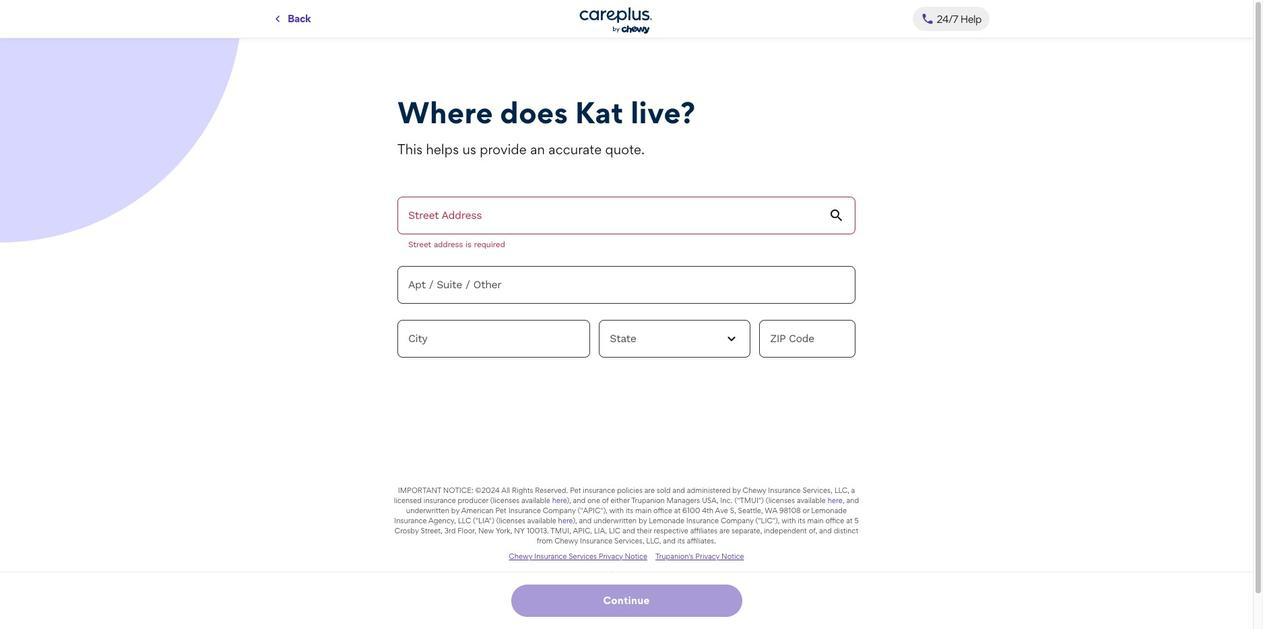 Task type: locate. For each thing, give the bounding box(es) containing it.
1 vertical spatial lemonade
[[649, 516, 685, 526]]

llc, up , on the right bottom of the page
[[835, 486, 850, 495]]

and up managers
[[673, 486, 686, 495]]

insurance inside all rights reserved. pet insurance policies are sold and administered by chewy insurance services, llc, a licensed insurance producer (licenses available
[[769, 486, 801, 495]]

("lia")
[[473, 516, 495, 526]]

lia,
[[594, 526, 607, 536]]

0 horizontal spatial its
[[626, 506, 634, 516]]

services,
[[803, 486, 833, 495], [615, 537, 645, 546]]

chewy down ny
[[509, 552, 533, 561]]

insurance
[[583, 486, 616, 495], [424, 496, 456, 506]]

1 vertical spatial are
[[720, 526, 730, 536]]

its down or
[[798, 516, 806, 526]]

0 vertical spatial by
[[733, 486, 741, 495]]

its down respective
[[678, 537, 686, 546]]

("lic"),
[[756, 516, 780, 526]]

independent
[[764, 526, 807, 536]]

pet up the york,
[[496, 506, 507, 516]]

1 horizontal spatial llc,
[[835, 486, 850, 495]]

chewy down tmui,
[[555, 537, 578, 546]]

street
[[408, 240, 431, 249]]

1 horizontal spatial ),
[[573, 516, 577, 526]]

company up tmui,
[[543, 506, 576, 516]]

None text field
[[398, 197, 856, 235], [398, 266, 856, 304], [398, 320, 590, 358], [398, 197, 856, 235], [398, 266, 856, 304], [398, 320, 590, 358]]

chewy insurance services privacy notice link
[[509, 552, 648, 562]]

llc, inside ), and underwritten by lemonade insurance company ("lic"), with its main office at 5 crosby street, 3rd floor, new york, ny 10013. tmui, apic, lia, lic and their respective affiliates are separate, independent of, and distinct from chewy insurance services, llc, and its affiliates.
[[647, 537, 662, 546]]

lemonade
[[812, 506, 847, 516], [649, 516, 685, 526]]

by up inc.
[[733, 486, 741, 495]]

0 vertical spatial chewy
[[743, 486, 767, 495]]

1 vertical spatial llc,
[[647, 537, 662, 546]]

1 horizontal spatial office
[[826, 516, 845, 526]]

0 horizontal spatial by
[[451, 506, 460, 516]]

insurance up affiliates
[[687, 516, 719, 526]]

2 vertical spatial chewy
[[509, 552, 533, 561]]

privacy down affiliates. in the bottom right of the page
[[696, 552, 720, 561]]

1 vertical spatial insurance
[[424, 496, 456, 506]]

1 horizontal spatial its
[[678, 537, 686, 546]]

with inside , and underwritten by american pet insurance company ("apic"), with its main office at 6100 4th ave s, seattle, wa 98108 or lemonade insurance agency, llc ("lia") (licenses available
[[610, 506, 624, 516]]

llc,
[[835, 486, 850, 495], [647, 537, 662, 546]]

0 vertical spatial office
[[654, 506, 673, 516]]

0 vertical spatial company
[[543, 506, 576, 516]]

1 vertical spatial underwritten
[[594, 516, 637, 526]]

insurance up "one"
[[583, 486, 616, 495]]

0 vertical spatial with
[[610, 506, 624, 516]]

1 horizontal spatial company
[[721, 516, 754, 526]]

with inside ), and underwritten by lemonade insurance company ("lic"), with its main office at 5 crosby street, 3rd floor, new york, ny 10013. tmui, apic, lia, lic and their respective affiliates are separate, independent of, and distinct from chewy insurance services, llc, and its affiliates.
[[782, 516, 796, 526]]

1 horizontal spatial underwritten
[[594, 516, 637, 526]]

and down respective
[[663, 537, 676, 546]]

with down either
[[610, 506, 624, 516]]

0 vertical spatial main
[[636, 506, 652, 516]]

lemonade inside ), and underwritten by lemonade insurance company ("lic"), with its main office at 5 crosby street, 3rd floor, new york, ny 10013. tmui, apic, lia, lic and their respective affiliates are separate, independent of, and distinct from chewy insurance services, llc, and its affiliates.
[[649, 516, 685, 526]]

1 vertical spatial office
[[826, 516, 845, 526]]

0 vertical spatial services,
[[803, 486, 833, 495]]

(licenses up the york,
[[497, 516, 526, 526]]

1 horizontal spatial at
[[847, 516, 853, 526]]

producer
[[458, 496, 489, 506]]

office up distinct
[[826, 516, 845, 526]]

pet inside all rights reserved. pet insurance policies are sold and administered by chewy insurance services, llc, a licensed insurance producer (licenses available
[[570, 486, 581, 495]]

1 horizontal spatial main
[[808, 516, 824, 526]]

at left 5
[[847, 516, 853, 526]]

pet
[[570, 486, 581, 495], [496, 506, 507, 516]]

1 horizontal spatial privacy
[[624, 570, 648, 580]]

inc.
[[721, 496, 733, 506]]

main up of,
[[808, 516, 824, 526]]

address
[[434, 240, 463, 249]]

1 horizontal spatial by
[[639, 516, 647, 526]]

pet right 'reserved.'
[[570, 486, 581, 495]]

1 horizontal spatial services,
[[803, 486, 833, 495]]

0 horizontal spatial notice
[[625, 552, 648, 561]]

trupanion's privacy notice
[[656, 552, 744, 561]]

1 vertical spatial main
[[808, 516, 824, 526]]

©
[[476, 486, 482, 495]]

by up llc
[[451, 506, 460, 516]]

services, up or
[[803, 486, 833, 495]]

underwritten for agency,
[[406, 506, 450, 516]]

lemonade's privacy notice
[[581, 570, 672, 580]]

tmui,
[[551, 526, 572, 536]]

here down 'reserved.'
[[552, 496, 567, 506]]

main down trupanion
[[636, 506, 652, 516]]

and right , on the right bottom of the page
[[847, 496, 859, 506]]

2 vertical spatial by
[[639, 516, 647, 526]]

lemonade up respective
[[649, 516, 685, 526]]

notice down separate,
[[722, 552, 744, 561]]

underwritten inside , and underwritten by american pet insurance company ("apic"), with its main office at 6100 4th ave s, seattle, wa 98108 or lemonade insurance agency, llc ("lia") (licenses available
[[406, 506, 450, 516]]

distinct
[[834, 526, 859, 536]]

are
[[645, 486, 655, 495], [720, 526, 730, 536]]

1 vertical spatial by
[[451, 506, 460, 516]]

0 vertical spatial underwritten
[[406, 506, 450, 516]]

here up distinct
[[828, 496, 843, 506]]

here up tmui,
[[559, 516, 573, 526]]

and right lic
[[623, 526, 635, 536]]

back button
[[264, 7, 319, 31]]

main
[[636, 506, 652, 516], [808, 516, 824, 526]]

0 vertical spatial ),
[[567, 496, 571, 506]]

1 vertical spatial ),
[[573, 516, 577, 526]]

1 vertical spatial with
[[782, 516, 796, 526]]

0 horizontal spatial are
[[645, 486, 655, 495]]

0 vertical spatial are
[[645, 486, 655, 495]]

help
[[961, 12, 982, 25]]

company inside ), and underwritten by lemonade insurance company ("lic"), with its main office at 5 crosby street, 3rd floor, new york, ny 10013. tmui, apic, lia, lic and their respective affiliates are separate, independent of, and distinct from chewy insurance services, llc, and its affiliates.
[[721, 516, 754, 526]]

0 vertical spatial its
[[626, 506, 634, 516]]

continue button
[[511, 585, 742, 617]]

1 horizontal spatial chewy
[[555, 537, 578, 546]]

here link up tmui,
[[559, 516, 573, 526]]

1 horizontal spatial lemonade
[[812, 506, 847, 516]]

1 vertical spatial company
[[721, 516, 754, 526]]

provide
[[480, 142, 527, 158]]

1 horizontal spatial are
[[720, 526, 730, 536]]

), up apic,
[[573, 516, 577, 526]]

0 vertical spatial at
[[675, 506, 681, 516]]

by inside all rights reserved. pet insurance policies are sold and administered by chewy insurance services, llc, a licensed insurance producer (licenses available
[[733, 486, 741, 495]]

insurance up crosby
[[394, 516, 427, 526]]

policies
[[617, 486, 643, 495]]

office down trupanion
[[654, 506, 673, 516]]

its
[[626, 506, 634, 516], [798, 516, 806, 526], [678, 537, 686, 546]]

at inside ), and underwritten by lemonade insurance company ("lic"), with its main office at 5 crosby street, 3rd floor, new york, ny 10013. tmui, apic, lia, lic and their respective affiliates are separate, independent of, and distinct from chewy insurance services, llc, and its affiliates.
[[847, 516, 853, 526]]

lic
[[609, 526, 621, 536]]

underwritten for lia,
[[594, 516, 637, 526]]

and
[[673, 486, 686, 495], [573, 496, 586, 506], [847, 496, 859, 506], [579, 516, 592, 526], [623, 526, 635, 536], [820, 526, 832, 536], [663, 537, 676, 546]]

0 horizontal spatial chewy
[[509, 552, 533, 561]]

underwritten inside ), and underwritten by lemonade insurance company ("lic"), with its main office at 5 crosby street, 3rd floor, new york, ny 10013. tmui, apic, lia, lic and their respective affiliates are separate, independent of, and distinct from chewy insurance services, llc, and its affiliates.
[[594, 516, 637, 526]]

with
[[610, 506, 624, 516], [782, 516, 796, 526]]

1 vertical spatial its
[[798, 516, 806, 526]]

and right of,
[[820, 526, 832, 536]]

0 horizontal spatial lemonade
[[649, 516, 685, 526]]

2 horizontal spatial by
[[733, 486, 741, 495]]

quote.
[[606, 142, 645, 158]]

privacy for lemonade's privacy notice
[[624, 570, 648, 580]]

s,
[[730, 506, 737, 516]]

), and underwritten by lemonade insurance company ("lic"), with its main office at 5 crosby street, 3rd floor, new york, ny 10013. tmui, apic, lia, lic and their respective affiliates are separate, independent of, and distinct from chewy insurance services, llc, and its affiliates.
[[395, 516, 859, 546]]

2 horizontal spatial chewy
[[743, 486, 767, 495]]

notice for trupanion's privacy notice
[[722, 552, 744, 561]]

llc, down their
[[647, 537, 662, 546]]

2 horizontal spatial notice
[[722, 552, 744, 561]]

0 vertical spatial llc,
[[835, 486, 850, 495]]

affiliates.
[[687, 537, 717, 546]]

company
[[543, 506, 576, 516], [721, 516, 754, 526]]

2 horizontal spatial privacy
[[696, 552, 720, 561]]

0 horizontal spatial with
[[610, 506, 624, 516]]

this
[[398, 142, 423, 158]]

by
[[733, 486, 741, 495], [451, 506, 460, 516], [639, 516, 647, 526]]

1 horizontal spatial notice
[[650, 570, 672, 580]]

(licenses down the all at the left bottom
[[491, 496, 520, 506]]

0 horizontal spatial llc,
[[647, 537, 662, 546]]

a
[[852, 486, 856, 495]]

their
[[637, 526, 652, 536]]

6100
[[683, 506, 701, 516]]

live?
[[631, 94, 696, 131]]

its down either
[[626, 506, 634, 516]]

,
[[843, 496, 845, 506]]

here link up distinct
[[828, 496, 843, 506]]

lemonade down , on the right bottom of the page
[[812, 506, 847, 516]]

1 horizontal spatial with
[[782, 516, 796, 526]]

with down 98108
[[782, 516, 796, 526]]

of,
[[809, 526, 818, 536]]

at down managers
[[675, 506, 681, 516]]

None text field
[[760, 320, 856, 358]]

privacy up continue
[[624, 570, 648, 580]]

2024
[[482, 486, 500, 495]]

0 horizontal spatial at
[[675, 506, 681, 516]]

0 vertical spatial lemonade
[[812, 506, 847, 516]]

1 vertical spatial chewy
[[555, 537, 578, 546]]

chewy health insurance careplus logo image
[[579, 7, 653, 33]]

company down the s,
[[721, 516, 754, 526]]

here link
[[552, 496, 567, 506], [828, 496, 843, 506], [559, 516, 573, 526]]

available down rights
[[522, 496, 551, 506]]

1 vertical spatial at
[[847, 516, 853, 526]]

llc
[[458, 516, 471, 526]]

notice up lemonade's privacy notice
[[625, 552, 648, 561]]

insurance up 98108
[[769, 486, 801, 495]]

0 vertical spatial insurance
[[583, 486, 616, 495]]

office inside ), and underwritten by lemonade insurance company ("lic"), with its main office at 5 crosby street, 3rd floor, new york, ny 10013. tmui, apic, lia, lic and their respective affiliates are separate, independent of, and distinct from chewy insurance services, llc, and its affiliates.
[[826, 516, 845, 526]]

trupanion's privacy notice link
[[656, 552, 744, 562]]

1 vertical spatial pet
[[496, 506, 507, 516]]

chewy up the ("tmui")
[[743, 486, 767, 495]]

0 horizontal spatial pet
[[496, 506, 507, 516]]

rights
[[512, 486, 533, 495]]

main inside , and underwritten by american pet insurance company ("apic"), with its main office at 6100 4th ave s, seattle, wa 98108 or lemonade insurance agency, llc ("lia") (licenses available
[[636, 506, 652, 516]]

back
[[288, 12, 311, 25]]

1 horizontal spatial pet
[[570, 486, 581, 495]]

98108
[[780, 506, 801, 516]]

insurance down rights
[[509, 506, 541, 516]]

available up 10013.
[[528, 516, 557, 526]]

office
[[654, 506, 673, 516], [826, 516, 845, 526]]

services, inside ), and underwritten by lemonade insurance company ("lic"), with its main office at 5 crosby street, 3rd floor, new york, ny 10013. tmui, apic, lia, lic and their respective affiliates are separate, independent of, and distinct from chewy insurance services, llc, and its affiliates.
[[615, 537, 645, 546]]

by inside ), and underwritten by lemonade insurance company ("lic"), with its main office at 5 crosby street, 3rd floor, new york, ny 10013. tmui, apic, lia, lic and their respective affiliates are separate, independent of, and distinct from chewy insurance services, llc, and its affiliates.
[[639, 516, 647, 526]]

insurance
[[769, 486, 801, 495], [509, 506, 541, 516], [394, 516, 427, 526], [687, 516, 719, 526], [580, 537, 613, 546], [535, 552, 567, 561]]

notice
[[625, 552, 648, 561], [722, 552, 744, 561], [650, 570, 672, 580]]

kat
[[575, 94, 624, 131]]

chewy inside ), and underwritten by lemonade insurance company ("lic"), with its main office at 5 crosby street, 3rd floor, new york, ny 10013. tmui, apic, lia, lic and their respective affiliates are separate, independent of, and distinct from chewy insurance services, llc, and its affiliates.
[[555, 537, 578, 546]]

chewy inside 'chewy insurance services privacy notice' link
[[509, 552, 533, 561]]

(licenses
[[491, 496, 520, 506], [766, 496, 795, 506], [497, 516, 526, 526]]

privacy up lemonade's
[[599, 552, 623, 561]]

us
[[463, 142, 477, 158]]

0 horizontal spatial services,
[[615, 537, 645, 546]]

underwritten up lic
[[594, 516, 637, 526]]

insurance down from
[[535, 552, 567, 561]]

0 horizontal spatial office
[[654, 506, 673, 516]]

notice down trupanion's
[[650, 570, 672, 580]]

here for here ), and one of either trupanion managers usa, inc. ("tmui") (licenses available here
[[552, 496, 567, 506]]

0 horizontal spatial main
[[636, 506, 652, 516]]

available
[[522, 496, 551, 506], [797, 496, 826, 506], [528, 516, 557, 526]]

insurance down important notice: © 2024
[[424, 496, 456, 506]]

by up their
[[639, 516, 647, 526]]

), down 'reserved.'
[[567, 496, 571, 506]]

underwritten up agency,
[[406, 506, 450, 516]]

are down ave
[[720, 526, 730, 536]]

helps
[[426, 142, 459, 158]]

0 vertical spatial pet
[[570, 486, 581, 495]]

0 horizontal spatial underwritten
[[406, 506, 450, 516]]

underwritten
[[406, 506, 450, 516], [594, 516, 637, 526]]

1 vertical spatial services,
[[615, 537, 645, 546]]

insurance inside 'chewy insurance services privacy notice' link
[[535, 552, 567, 561]]

office inside , and underwritten by american pet insurance company ("apic"), with its main office at 6100 4th ave s, seattle, wa 98108 or lemonade insurance agency, llc ("lia") (licenses available
[[654, 506, 673, 516]]

by inside , and underwritten by american pet insurance company ("apic"), with its main office at 6100 4th ave s, seattle, wa 98108 or lemonade insurance agency, llc ("lia") (licenses available
[[451, 506, 460, 516]]

are up trupanion
[[645, 486, 655, 495]]

0 horizontal spatial company
[[543, 506, 576, 516]]

services, down lic
[[615, 537, 645, 546]]



Task type: vqa. For each thing, say whether or not it's contained in the screenshot.
left with
yes



Task type: describe. For each thing, give the bounding box(es) containing it.
(licenses inside , and underwritten by american pet insurance company ("apic"), with its main office at 6100 4th ave s, seattle, wa 98108 or lemonade insurance agency, llc ("lia") (licenses available
[[497, 516, 526, 526]]

one
[[588, 496, 601, 506]]

crosby
[[395, 526, 419, 536]]

does
[[500, 94, 568, 131]]

("tmui")
[[735, 496, 764, 506]]

is
[[466, 240, 472, 249]]

(licenses inside all rights reserved. pet insurance policies are sold and administered by chewy insurance services, llc, a licensed insurance producer (licenses available
[[491, 496, 520, 506]]

ave
[[716, 506, 729, 516]]

trupanion
[[632, 496, 665, 506]]

agency,
[[429, 516, 456, 526]]

licensed
[[394, 496, 422, 506]]

and inside , and underwritten by american pet insurance company ("apic"), with its main office at 6100 4th ave s, seattle, wa 98108 or lemonade insurance agency, llc ("lia") (licenses available
[[847, 496, 859, 506]]

by for s,
[[451, 506, 460, 516]]

5
[[855, 516, 859, 526]]

all rights reserved. pet insurance policies are sold and administered by chewy insurance services, llc, a licensed insurance producer (licenses available
[[394, 486, 856, 506]]

notice:
[[443, 486, 474, 495]]

by for floor,
[[639, 516, 647, 526]]

an
[[531, 142, 545, 158]]

separate,
[[732, 526, 763, 536]]

here link down 'reserved.'
[[552, 496, 567, 506]]

where
[[398, 94, 493, 131]]

3rd
[[445, 526, 456, 536]]

2 vertical spatial its
[[678, 537, 686, 546]]

important notice: © 2024
[[398, 486, 500, 495]]

are inside all rights reserved. pet insurance policies are sold and administered by chewy insurance services, llc, a licensed insurance producer (licenses available
[[645, 486, 655, 495]]

0 horizontal spatial insurance
[[424, 496, 456, 506]]

either
[[611, 496, 630, 506]]

ny
[[514, 526, 525, 536]]

its inside , and underwritten by american pet insurance company ("apic"), with its main office at 6100 4th ave s, seattle, wa 98108 or lemonade insurance agency, llc ("lia") (licenses available
[[626, 506, 634, 516]]

trupanion's
[[656, 552, 694, 561]]

accurate
[[549, 142, 602, 158]]

lemonade inside , and underwritten by american pet insurance company ("apic"), with its main office at 6100 4th ave s, seattle, wa 98108 or lemonade insurance agency, llc ("lia") (licenses available
[[812, 506, 847, 516]]

sold
[[657, 486, 671, 495]]

street,
[[421, 526, 443, 536]]

all
[[502, 486, 510, 495]]

where does kat live?
[[398, 94, 696, 131]]

insurance down lia,
[[580, 537, 613, 546]]

seattle,
[[738, 506, 763, 516]]

wa
[[765, 506, 778, 516]]

), inside ), and underwritten by lemonade insurance company ("lic"), with its main office at 5 crosby street, 3rd floor, new york, ny 10013. tmui, apic, lia, lic and their respective affiliates are separate, independent of, and distinct from chewy insurance services, llc, and its affiliates.
[[573, 516, 577, 526]]

of
[[602, 496, 609, 506]]

available inside all rights reserved. pet insurance policies are sold and administered by chewy insurance services, llc, a licensed insurance producer (licenses available
[[522, 496, 551, 506]]

chewy insurance services privacy notice
[[509, 552, 648, 561]]

required
[[474, 240, 505, 249]]

lemonade's privacy notice link
[[509, 570, 744, 580]]

services, inside all rights reserved. pet insurance policies are sold and administered by chewy insurance services, llc, a licensed insurance producer (licenses available
[[803, 486, 833, 495]]

and left "one"
[[573, 496, 586, 506]]

24/7 help
[[937, 12, 982, 25]]

0 horizontal spatial ),
[[567, 496, 571, 506]]

company inside , and underwritten by american pet insurance company ("apic"), with its main office at 6100 4th ave s, seattle, wa 98108 or lemonade insurance agency, llc ("lia") (licenses available
[[543, 506, 576, 516]]

2 horizontal spatial its
[[798, 516, 806, 526]]

american
[[462, 506, 494, 516]]

services
[[569, 552, 597, 561]]

1 horizontal spatial insurance
[[583, 486, 616, 495]]

from
[[537, 537, 553, 546]]

24/7
[[937, 12, 959, 25]]

0 horizontal spatial privacy
[[599, 552, 623, 561]]

4th
[[702, 506, 714, 516]]

continue
[[604, 594, 650, 607]]

here ), and one of either trupanion managers usa, inc. ("tmui") (licenses available here
[[552, 496, 843, 506]]

floor,
[[458, 526, 477, 536]]

administered
[[687, 486, 731, 495]]

here for here
[[559, 516, 573, 526]]

reserved.
[[535, 486, 568, 495]]

or
[[803, 506, 810, 516]]

available up or
[[797, 496, 826, 506]]

and up apic,
[[579, 516, 592, 526]]

chewy inside all rights reserved. pet insurance policies are sold and administered by chewy insurance services, llc, a licensed insurance producer (licenses available
[[743, 486, 767, 495]]

respective
[[654, 526, 689, 536]]

new
[[479, 526, 494, 536]]

important
[[398, 486, 442, 495]]

main inside ), and underwritten by lemonade insurance company ("lic"), with its main office at 5 crosby street, 3rd floor, new york, ny 10013. tmui, apic, lia, lic and their respective affiliates are separate, independent of, and distinct from chewy insurance services, llc, and its affiliates.
[[808, 516, 824, 526]]

(licenses up the wa
[[766, 496, 795, 506]]

available inside , and underwritten by american pet insurance company ("apic"), with its main office at 6100 4th ave s, seattle, wa 98108 or lemonade insurance agency, llc ("lia") (licenses available
[[528, 516, 557, 526]]

, and underwritten by american pet insurance company ("apic"), with its main office at 6100 4th ave s, seattle, wa 98108 or lemonade insurance agency, llc ("lia") (licenses available
[[394, 496, 859, 526]]

10013.
[[527, 526, 549, 536]]

managers
[[667, 496, 700, 506]]

llc, inside all rights reserved. pet insurance policies are sold and administered by chewy insurance services, llc, a licensed insurance producer (licenses available
[[835, 486, 850, 495]]

affiliates
[[691, 526, 718, 536]]

and inside all rights reserved. pet insurance policies are sold and administered by chewy insurance services, llc, a licensed insurance producer (licenses available
[[673, 486, 686, 495]]

lemonade's
[[581, 570, 622, 580]]

privacy for trupanion's privacy notice
[[696, 552, 720, 561]]

street address is required
[[408, 240, 505, 249]]

are inside ), and underwritten by lemonade insurance company ("lic"), with its main office at 5 crosby street, 3rd floor, new york, ny 10013. tmui, apic, lia, lic and their respective affiliates are separate, independent of, and distinct from chewy insurance services, llc, and its affiliates.
[[720, 526, 730, 536]]

at inside , and underwritten by american pet insurance company ("apic"), with its main office at 6100 4th ave s, seattle, wa 98108 or lemonade insurance agency, llc ("lia") (licenses available
[[675, 506, 681, 516]]

apic,
[[573, 526, 592, 536]]

usa,
[[702, 496, 719, 506]]

notice for lemonade's privacy notice
[[650, 570, 672, 580]]

("apic"),
[[578, 506, 608, 516]]

24/7 help button
[[913, 7, 990, 31]]

york,
[[496, 526, 513, 536]]

this helps us provide an accurate quote.
[[398, 142, 645, 158]]

pet inside , and underwritten by american pet insurance company ("apic"), with its main office at 6100 4th ave s, seattle, wa 98108 or lemonade insurance agency, llc ("lia") (licenses available
[[496, 506, 507, 516]]



